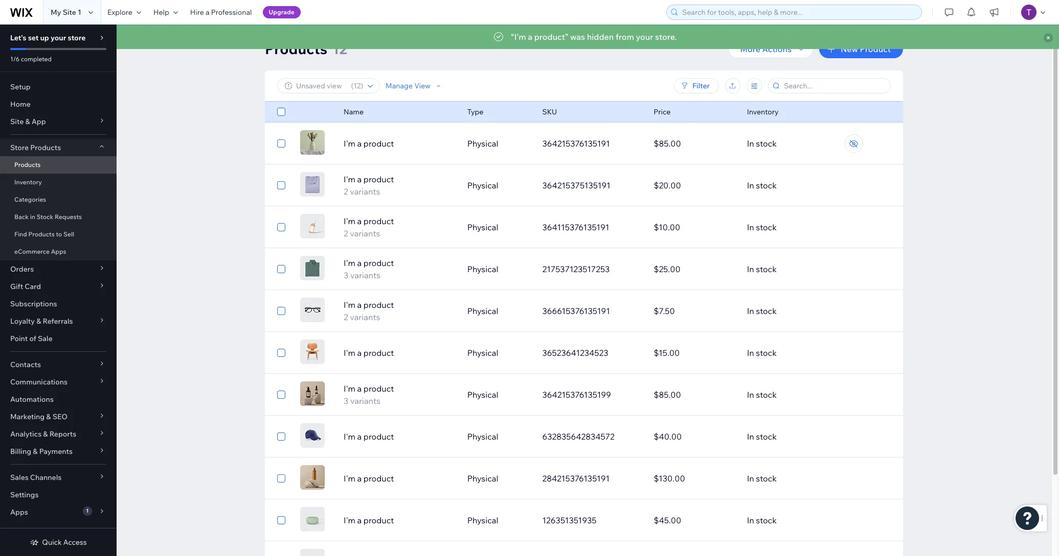 Task type: locate. For each thing, give the bounding box(es) containing it.
seo
[[53, 413, 68, 422]]

in stock for 364215376135191
[[747, 139, 777, 149]]

inventory link
[[0, 174, 117, 191]]

6 physical from the top
[[467, 348, 498, 358]]

( 12 )
[[351, 81, 363, 91]]

in for 364115376135191
[[747, 222, 754, 233]]

3 in stock from the top
[[747, 222, 777, 233]]

1 vertical spatial $85.00 link
[[648, 383, 741, 408]]

stock for 366615376135191
[[756, 306, 777, 317]]

5 physical from the top
[[467, 306, 498, 317]]

Unsaved view field
[[293, 79, 348, 93]]

upgrade
[[269, 8, 294, 16]]

i'm a product 2 variants for 366615376135191
[[344, 300, 394, 323]]

your right up
[[51, 33, 66, 42]]

& for site
[[25, 117, 30, 126]]

professional
[[211, 8, 252, 17]]

inventory
[[747, 107, 779, 117], [14, 178, 42, 186]]

4 variants from the top
[[350, 312, 380, 323]]

2 $85.00 link from the top
[[648, 383, 741, 408]]

632835642834572
[[542, 432, 614, 442]]

None checkbox
[[277, 106, 285, 118], [277, 138, 285, 150], [277, 179, 285, 192], [277, 305, 285, 318], [277, 106, 285, 118], [277, 138, 285, 150], [277, 179, 285, 192], [277, 305, 285, 318]]

i'm a product
[[344, 139, 394, 149], [344, 348, 394, 358], [344, 432, 394, 442], [344, 474, 394, 484], [344, 516, 394, 526]]

1 horizontal spatial your
[[636, 32, 653, 42]]

i'm
[[344, 139, 355, 149], [344, 174, 355, 185], [344, 216, 355, 227], [344, 258, 355, 268], [344, 300, 355, 310], [344, 348, 355, 358], [344, 384, 355, 394], [344, 432, 355, 442], [344, 474, 355, 484], [344, 516, 355, 526]]

$85.00 link up $40.00 link
[[648, 383, 741, 408]]

3 physical from the top
[[467, 222, 498, 233]]

2 in from the top
[[747, 181, 754, 191]]

a inside "i'm a product" was hidden from your store. 'alert'
[[528, 32, 532, 42]]

0 vertical spatial i'm a product 3 variants
[[344, 258, 394, 281]]

1 $85.00 link from the top
[[648, 131, 741, 156]]

find products to sell link
[[0, 226, 117, 243]]

8 in stock link from the top
[[741, 425, 852, 449]]

analytics & reports
[[10, 430, 76, 439]]

2 vertical spatial i'm a product 2 variants
[[344, 300, 394, 323]]

0 vertical spatial i'm a product 2 variants
[[344, 174, 394, 197]]

2 $85.00 from the top
[[654, 390, 681, 400]]

billing
[[10, 447, 31, 457]]

1 in from the top
[[747, 139, 754, 149]]

1 vertical spatial site
[[10, 117, 24, 126]]

physical for 284215376135191
[[467, 474, 498, 484]]

i'm a product 2 variants
[[344, 174, 394, 197], [344, 216, 394, 239], [344, 300, 394, 323]]

3 in stock link from the top
[[741, 215, 852, 240]]

i'm a product for 284215376135191
[[344, 474, 394, 484]]

$20.00
[[654, 181, 681, 191]]

1/6
[[10, 55, 19, 63]]

2 physical link from the top
[[461, 173, 536, 198]]

in stock for 364115376135191
[[747, 222, 777, 233]]

physical link for 364215376135199
[[461, 383, 536, 408]]

0 horizontal spatial 12
[[332, 40, 347, 58]]

3 i'm a product from the top
[[344, 432, 394, 442]]

5 i'm from the top
[[344, 300, 355, 310]]

1 right my
[[78, 8, 81, 17]]

variants for 364215376135199
[[350, 396, 380, 407]]

1 horizontal spatial apps
[[51, 248, 66, 256]]

126351351935 link
[[536, 509, 648, 533]]

10 physical link from the top
[[461, 509, 536, 533]]

1 down settings link on the bottom left of page
[[86, 508, 89, 515]]

apps down settings
[[10, 508, 28, 517]]

5 i'm a product from the top
[[344, 516, 394, 526]]

1 variants from the top
[[350, 187, 380, 197]]

10 in stock link from the top
[[741, 509, 852, 533]]

1 3 from the top
[[344, 271, 348, 281]]

referrals
[[43, 317, 73, 326]]

in
[[747, 139, 754, 149], [747, 181, 754, 191], [747, 222, 754, 233], [747, 264, 754, 275], [747, 306, 754, 317], [747, 348, 754, 358], [747, 390, 754, 400], [747, 432, 754, 442], [747, 474, 754, 484], [747, 516, 754, 526]]

filter
[[692, 81, 710, 91]]

back in stock requests link
[[0, 209, 117, 226]]

store
[[10, 143, 29, 152]]

a inside hire a professional "link"
[[206, 8, 209, 17]]

& for loyalty
[[36, 317, 41, 326]]

7 product from the top
[[363, 384, 394, 394]]

36523641234523 link
[[536, 341, 648, 366]]

0 vertical spatial site
[[63, 8, 76, 17]]

0 vertical spatial 2
[[344, 187, 348, 197]]

5 in from the top
[[747, 306, 754, 317]]

stock
[[37, 213, 53, 221]]

6 stock from the top
[[756, 348, 777, 358]]

$85.00 down price
[[654, 139, 681, 149]]

site down home
[[10, 117, 24, 126]]

manage view button
[[386, 81, 443, 91]]

i'm a product for 36523641234523
[[344, 348, 394, 358]]

6 i'm from the top
[[344, 348, 355, 358]]

in stock link for 126351351935
[[741, 509, 852, 533]]

1 physical link from the top
[[461, 131, 536, 156]]

& inside dropdown button
[[25, 117, 30, 126]]

apps
[[51, 248, 66, 256], [10, 508, 28, 517]]

in for 217537123517253
[[747, 264, 754, 275]]

1 vertical spatial $85.00
[[654, 390, 681, 400]]

3 stock from the top
[[756, 222, 777, 233]]

physical link for 366615376135191
[[461, 299, 536, 324]]

& for billing
[[33, 447, 38, 457]]

2 product from the top
[[363, 174, 394, 185]]

& left app
[[25, 117, 30, 126]]

2
[[344, 187, 348, 197], [344, 229, 348, 239], [344, 312, 348, 323]]

5 in stock link from the top
[[741, 299, 852, 324]]

217537123517253
[[542, 264, 610, 275]]

2 2 from the top
[[344, 229, 348, 239]]

site right my
[[63, 8, 76, 17]]

& right billing
[[33, 447, 38, 457]]

in stock for 364215375135191
[[747, 181, 777, 191]]

7 i'm from the top
[[344, 384, 355, 394]]

apps down find products to sell link
[[51, 248, 66, 256]]

8 in stock from the top
[[747, 432, 777, 442]]

i'm a product 3 variants for 364215376135199
[[344, 384, 394, 407]]

sidebar element
[[0, 25, 117, 557]]

6 in from the top
[[747, 348, 754, 358]]

inventory inside sidebar element
[[14, 178, 42, 186]]

your right from
[[636, 32, 653, 42]]

quick
[[42, 538, 62, 548]]

1 i'm from the top
[[344, 139, 355, 149]]

4 i'm a product link from the top
[[338, 473, 461, 485]]

1 vertical spatial inventory
[[14, 178, 42, 186]]

1 vertical spatial 2
[[344, 229, 348, 239]]

gift card
[[10, 282, 41, 291]]

9 in from the top
[[747, 474, 754, 484]]

0 horizontal spatial inventory
[[14, 178, 42, 186]]

36523641234523
[[542, 348, 608, 358]]

7 physical link from the top
[[461, 383, 536, 408]]

4 stock from the top
[[756, 264, 777, 275]]

2 stock from the top
[[756, 181, 777, 191]]

5 physical link from the top
[[461, 299, 536, 324]]

1 horizontal spatial 1
[[86, 508, 89, 515]]

new product button
[[819, 40, 903, 58]]

4 physical from the top
[[467, 264, 498, 275]]

1
[[78, 8, 81, 17], [86, 508, 89, 515]]

orders button
[[0, 261, 117, 278]]

apps inside 'link'
[[51, 248, 66, 256]]

products up the products link
[[30, 143, 61, 152]]

$10.00 link
[[648, 215, 741, 240]]

10 physical from the top
[[467, 516, 498, 526]]

6 product from the top
[[363, 348, 394, 358]]

1 in stock link from the top
[[741, 131, 852, 156]]

366615376135191 link
[[536, 299, 648, 324]]

1 i'm a product 2 variants from the top
[[344, 174, 394, 197]]

2 vertical spatial 2
[[344, 312, 348, 323]]

products link
[[0, 156, 117, 174]]

access
[[63, 538, 87, 548]]

physical for 126351351935
[[467, 516, 498, 526]]

back
[[14, 213, 29, 221]]

in stock
[[747, 139, 777, 149], [747, 181, 777, 191], [747, 222, 777, 233], [747, 264, 777, 275], [747, 306, 777, 317], [747, 348, 777, 358], [747, 390, 777, 400], [747, 432, 777, 442], [747, 474, 777, 484], [747, 516, 777, 526]]

0 vertical spatial 3
[[344, 271, 348, 281]]

i'm a product 3 variants
[[344, 258, 394, 281], [344, 384, 394, 407]]

physical link for 364215376135191
[[461, 131, 536, 156]]

3 i'm a product link from the top
[[338, 431, 461, 443]]

None checkbox
[[277, 221, 285, 234], [277, 263, 285, 276], [277, 347, 285, 359], [277, 389, 285, 401], [277, 431, 285, 443], [277, 473, 285, 485], [277, 515, 285, 527], [277, 221, 285, 234], [277, 263, 285, 276], [277, 347, 285, 359], [277, 389, 285, 401], [277, 431, 285, 443], [277, 473, 285, 485], [277, 515, 285, 527]]

6 physical link from the top
[[461, 341, 536, 366]]

8 in from the top
[[747, 432, 754, 442]]

9 physical from the top
[[467, 474, 498, 484]]

0 vertical spatial apps
[[51, 248, 66, 256]]

2 for 364115376135191
[[344, 229, 348, 239]]

9 physical link from the top
[[461, 467, 536, 491]]

in stock link for 364215375135191
[[741, 173, 852, 198]]

1 vertical spatial 3
[[344, 396, 348, 407]]

1/6 completed
[[10, 55, 52, 63]]

i'm a product link for 364215376135191
[[338, 138, 461, 150]]

products down store
[[14, 161, 41, 169]]

2 i'm a product 3 variants from the top
[[344, 384, 394, 407]]

0 horizontal spatial 1
[[78, 8, 81, 17]]

ecommerce apps
[[14, 248, 66, 256]]

0 vertical spatial $85.00 link
[[648, 131, 741, 156]]

7 physical from the top
[[467, 390, 498, 400]]

8 i'm from the top
[[344, 432, 355, 442]]

2 3 from the top
[[344, 396, 348, 407]]

requests
[[55, 213, 82, 221]]

in stock for 632835642834572
[[747, 432, 777, 442]]

back in stock requests
[[14, 213, 82, 221]]

1 stock from the top
[[756, 139, 777, 149]]

find
[[14, 231, 27, 238]]

2 for 366615376135191
[[344, 312, 348, 323]]

physical link for 632835642834572
[[461, 425, 536, 449]]

physical for 364215376135191
[[467, 139, 498, 149]]

1 vertical spatial apps
[[10, 508, 28, 517]]

3 product from the top
[[363, 216, 394, 227]]

1 vertical spatial 1
[[86, 508, 89, 515]]

your inside 'alert'
[[636, 32, 653, 42]]

physical link for 126351351935
[[461, 509, 536, 533]]

in for 364215376135199
[[747, 390, 754, 400]]

5 stock from the top
[[756, 306, 777, 317]]

loyalty
[[10, 317, 35, 326]]

& for analytics
[[43, 430, 48, 439]]

1 vertical spatial 12
[[353, 81, 361, 91]]

1 physical from the top
[[467, 139, 498, 149]]

stock for 36523641234523
[[756, 348, 777, 358]]

4 in stock link from the top
[[741, 257, 852, 282]]

12 up unsaved view field
[[332, 40, 347, 58]]

1 horizontal spatial inventory
[[747, 107, 779, 117]]

0 horizontal spatial site
[[10, 117, 24, 126]]

1 $85.00 from the top
[[654, 139, 681, 149]]

sell
[[63, 231, 74, 238]]

0 vertical spatial 12
[[332, 40, 347, 58]]

2 physical from the top
[[467, 181, 498, 191]]

quick access
[[42, 538, 87, 548]]

& left seo
[[46, 413, 51, 422]]

physical for 364115376135191
[[467, 222, 498, 233]]

3 variants from the top
[[350, 271, 380, 281]]

$25.00 link
[[648, 257, 741, 282]]

in for 126351351935
[[747, 516, 754, 526]]

a
[[206, 8, 209, 17], [528, 32, 532, 42], [357, 139, 362, 149], [357, 174, 362, 185], [357, 216, 362, 227], [357, 258, 362, 268], [357, 300, 362, 310], [357, 348, 362, 358], [357, 384, 362, 394], [357, 432, 362, 442], [357, 474, 362, 484], [357, 516, 362, 526]]

stock
[[756, 139, 777, 149], [756, 181, 777, 191], [756, 222, 777, 233], [756, 264, 777, 275], [756, 306, 777, 317], [756, 348, 777, 358], [756, 390, 777, 400], [756, 432, 777, 442], [756, 474, 777, 484], [756, 516, 777, 526]]

new
[[841, 44, 858, 54]]

2 variants from the top
[[350, 229, 380, 239]]

10 in from the top
[[747, 516, 754, 526]]

1 i'm a product 3 variants from the top
[[344, 258, 394, 281]]

7 in stock from the top
[[747, 390, 777, 400]]

in for 632835642834572
[[747, 432, 754, 442]]

in stock for 284215376135191
[[747, 474, 777, 484]]

&
[[25, 117, 30, 126], [36, 317, 41, 326], [46, 413, 51, 422], [43, 430, 48, 439], [33, 447, 38, 457]]

$7.50 link
[[648, 299, 741, 324]]

4 in stock from the top
[[747, 264, 777, 275]]

store
[[68, 33, 86, 42]]

1 2 from the top
[[344, 187, 348, 197]]

app
[[32, 117, 46, 126]]

9 stock from the top
[[756, 474, 777, 484]]

2 in stock from the top
[[747, 181, 777, 191]]

2 i'm a product from the top
[[344, 348, 394, 358]]

4 i'm a product from the top
[[344, 474, 394, 484]]

8 stock from the top
[[756, 432, 777, 442]]

up
[[40, 33, 49, 42]]

& right loyalty
[[36, 317, 41, 326]]

i'm a product link for 126351351935
[[338, 515, 461, 527]]

12
[[332, 40, 347, 58], [353, 81, 361, 91]]

1 i'm a product link from the top
[[338, 138, 461, 150]]

find products to sell
[[14, 231, 74, 238]]

3 in from the top
[[747, 222, 754, 233]]

5 i'm a product link from the top
[[338, 515, 461, 527]]

categories link
[[0, 191, 117, 209]]

physical for 217537123517253
[[467, 264, 498, 275]]

7 in from the top
[[747, 390, 754, 400]]

6 in stock link from the top
[[741, 341, 852, 366]]

8 physical link from the top
[[461, 425, 536, 449]]

3 physical link from the top
[[461, 215, 536, 240]]

$15.00 link
[[648, 341, 741, 366]]

i'm a product 2 variants for 364215375135191
[[344, 174, 394, 197]]

0 vertical spatial 1
[[78, 8, 81, 17]]

sales
[[10, 474, 28, 483]]

in stock link for 364215376135199
[[741, 383, 852, 408]]

automations
[[10, 395, 54, 404]]

0 vertical spatial $85.00
[[654, 139, 681, 149]]

1 horizontal spatial 12
[[353, 81, 361, 91]]

physical link
[[461, 131, 536, 156], [461, 173, 536, 198], [461, 215, 536, 240], [461, 257, 536, 282], [461, 299, 536, 324], [461, 341, 536, 366], [461, 383, 536, 408], [461, 425, 536, 449], [461, 467, 536, 491], [461, 509, 536, 533]]

card
[[25, 282, 41, 291]]

physical for 364215375135191
[[467, 181, 498, 191]]

hidden
[[587, 32, 614, 42]]

9 in stock link from the top
[[741, 467, 852, 491]]

1 in stock from the top
[[747, 139, 777, 149]]

8 physical from the top
[[467, 432, 498, 442]]

4 product from the top
[[363, 258, 394, 268]]

of
[[29, 334, 36, 344]]

10 i'm from the top
[[344, 516, 355, 526]]

12 up name
[[353, 81, 361, 91]]

sales channels button
[[0, 469, 117, 487]]

364215376135199
[[542, 390, 611, 400]]

upgrade button
[[263, 6, 301, 18]]

$85.00 link up $20.00 link at the top of page
[[648, 131, 741, 156]]

$85.00 up $40.00
[[654, 390, 681, 400]]

6 in stock from the top
[[747, 348, 777, 358]]

& left reports
[[43, 430, 48, 439]]

0 horizontal spatial your
[[51, 33, 66, 42]]

3 i'm a product 2 variants from the top
[[344, 300, 394, 323]]

1 vertical spatial i'm a product 2 variants
[[344, 216, 394, 239]]

10 in stock from the top
[[747, 516, 777, 526]]

in stock link for 364115376135191
[[741, 215, 852, 240]]

in for 36523641234523
[[747, 348, 754, 358]]

stock for 632835642834572
[[756, 432, 777, 442]]

3 2 from the top
[[344, 312, 348, 323]]

1 i'm a product from the top
[[344, 139, 394, 149]]

1 vertical spatial i'm a product 3 variants
[[344, 384, 394, 407]]

4 in from the top
[[747, 264, 754, 275]]

3 for 217537123517253
[[344, 271, 348, 281]]

stock for 364215376135199
[[756, 390, 777, 400]]

$85.00 link
[[648, 131, 741, 156], [648, 383, 741, 408]]

4 physical link from the top
[[461, 257, 536, 282]]

2 i'm a product link from the top
[[338, 347, 461, 359]]



Task type: vqa. For each thing, say whether or not it's contained in the screenshot.
3 for 364215376135199
yes



Task type: describe. For each thing, give the bounding box(es) containing it.
in stock link for 217537123517253
[[741, 257, 852, 282]]

$40.00 link
[[648, 425, 741, 449]]

in stock link for 364215376135191
[[741, 131, 852, 156]]

to
[[56, 231, 62, 238]]

product
[[860, 44, 891, 54]]

products 12
[[265, 40, 347, 58]]

1 inside sidebar element
[[86, 508, 89, 515]]

subscriptions
[[10, 300, 57, 309]]

stock for 364215375135191
[[756, 181, 777, 191]]

$40.00
[[654, 432, 682, 442]]

marketing & seo button
[[0, 409, 117, 426]]

products up ecommerce apps
[[28, 231, 55, 238]]

)
[[361, 81, 363, 91]]

settings link
[[0, 487, 117, 504]]

$10.00
[[654, 222, 680, 233]]

i'm a product 3 variants for 217537123517253
[[344, 258, 394, 281]]

in for 366615376135191
[[747, 306, 754, 317]]

physical link for 364215375135191
[[461, 173, 536, 198]]

i'm a product link for 632835642834572
[[338, 431, 461, 443]]

$15.00
[[654, 348, 680, 358]]

in stock for 217537123517253
[[747, 264, 777, 275]]

home link
[[0, 96, 117, 113]]

from
[[616, 32, 634, 42]]

stock for 284215376135191
[[756, 474, 777, 484]]

price
[[654, 107, 671, 117]]

more
[[740, 44, 760, 54]]

in for 364215375135191
[[747, 181, 754, 191]]

help
[[153, 8, 169, 17]]

billing & payments
[[10, 447, 73, 457]]

in stock for 366615376135191
[[747, 306, 777, 317]]

hire a professional
[[190, 8, 252, 17]]

name
[[344, 107, 364, 117]]

physical for 364215376135199
[[467, 390, 498, 400]]

quick access button
[[30, 538, 87, 548]]

channels
[[30, 474, 62, 483]]

automations link
[[0, 391, 117, 409]]

$20.00 link
[[648, 173, 741, 198]]

your inside sidebar element
[[51, 33, 66, 42]]

366615376135191
[[542, 306, 610, 317]]

ecommerce
[[14, 248, 50, 256]]

was
[[570, 32, 585, 42]]

store products
[[10, 143, 61, 152]]

3 for 364215376135199
[[344, 396, 348, 407]]

variants for 366615376135191
[[350, 312, 380, 323]]

$85.00 link for 364215376135191
[[648, 131, 741, 156]]

manage
[[386, 81, 413, 91]]

variants for 364215375135191
[[350, 187, 380, 197]]

reports
[[49, 430, 76, 439]]

3 i'm from the top
[[344, 216, 355, 227]]

site inside dropdown button
[[10, 117, 24, 126]]

more actions
[[740, 44, 792, 54]]

physical link for 284215376135191
[[461, 467, 536, 491]]

physical link for 217537123517253
[[461, 257, 536, 282]]

point
[[10, 334, 28, 344]]

& for marketing
[[46, 413, 51, 422]]

0 horizontal spatial apps
[[10, 508, 28, 517]]

364215376135199 link
[[536, 383, 648, 408]]

$85.00 link for 364215376135199
[[648, 383, 741, 408]]

physical for 366615376135191
[[467, 306, 498, 317]]

set
[[28, 33, 39, 42]]

payments
[[39, 447, 73, 457]]

4 i'm from the top
[[344, 258, 355, 268]]

sale
[[38, 334, 53, 344]]

217537123517253 link
[[536, 257, 648, 282]]

physical for 632835642834572
[[467, 432, 498, 442]]

setup link
[[0, 78, 117, 96]]

hire a professional link
[[184, 0, 258, 25]]

12 for products 12
[[332, 40, 347, 58]]

10 product from the top
[[363, 516, 394, 526]]

stock for 217537123517253
[[756, 264, 777, 275]]

$25.00
[[654, 264, 680, 275]]

more actions button
[[728, 40, 813, 58]]

i'm a product for 126351351935
[[344, 516, 394, 526]]

"i'm
[[511, 32, 526, 42]]

Search for tools, apps, help & more... field
[[679, 5, 918, 19]]

0 vertical spatial inventory
[[747, 107, 779, 117]]

i'm a product link for 284215376135191
[[338, 473, 461, 485]]

type
[[467, 107, 483, 117]]

products inside dropdown button
[[30, 143, 61, 152]]

physical link for 364115376135191
[[461, 215, 536, 240]]

sku
[[542, 107, 557, 117]]

loyalty & referrals
[[10, 317, 73, 326]]

$85.00 for 364215376135199
[[654, 390, 681, 400]]

in for 284215376135191
[[747, 474, 754, 484]]

1 horizontal spatial site
[[63, 8, 76, 17]]

2 i'm from the top
[[344, 174, 355, 185]]

communications button
[[0, 374, 117, 391]]

let's
[[10, 33, 26, 42]]

stock for 364115376135191
[[756, 222, 777, 233]]

$45.00
[[654, 516, 681, 526]]

in for 364215376135191
[[747, 139, 754, 149]]

contacts
[[10, 361, 41, 370]]

gift card button
[[0, 278, 117, 296]]

ecommerce apps link
[[0, 243, 117, 261]]

filter button
[[674, 78, 719, 94]]

2 for 364215375135191
[[344, 187, 348, 197]]

stock for 364215376135191
[[756, 139, 777, 149]]

new product
[[841, 44, 891, 54]]

5 product from the top
[[363, 300, 394, 310]]

"i'm a product" was hidden from your store. alert
[[117, 25, 1059, 49]]

site & app button
[[0, 113, 117, 130]]

point of sale link
[[0, 330, 117, 348]]

site & app
[[10, 117, 46, 126]]

stock for 126351351935
[[756, 516, 777, 526]]

explore
[[107, 8, 132, 17]]

(
[[351, 81, 353, 91]]

364215376135191 link
[[536, 131, 648, 156]]

1 product from the top
[[363, 139, 394, 149]]

help button
[[147, 0, 184, 25]]

in stock link for 632835642834572
[[741, 425, 852, 449]]

product"
[[534, 32, 568, 42]]

variants for 364115376135191
[[350, 229, 380, 239]]

products down upgrade 'button'
[[265, 40, 327, 58]]

categories
[[14, 196, 46, 204]]

126351351935
[[542, 516, 597, 526]]

Search... field
[[781, 79, 887, 93]]

in stock for 364215376135199
[[747, 390, 777, 400]]

364215375135191
[[542, 181, 610, 191]]

$45.00 link
[[648, 509, 741, 533]]

in stock for 126351351935
[[747, 516, 777, 526]]

variants for 217537123517253
[[350, 271, 380, 281]]

store products button
[[0, 139, 117, 156]]

8 product from the top
[[363, 432, 394, 442]]

in stock link for 284215376135191
[[741, 467, 852, 491]]

in stock for 36523641234523
[[747, 348, 777, 358]]

gift
[[10, 282, 23, 291]]

physical for 36523641234523
[[467, 348, 498, 358]]

marketing
[[10, 413, 45, 422]]

9 i'm from the top
[[344, 474, 355, 484]]

in stock link for 36523641234523
[[741, 341, 852, 366]]

"i'm a product" was hidden from your store.
[[511, 32, 677, 42]]

i'm a product for 632835642834572
[[344, 432, 394, 442]]

i'm a product link for 36523641234523
[[338, 347, 461, 359]]

12 for ( 12 )
[[353, 81, 361, 91]]

i'm a product for 364215376135191
[[344, 139, 394, 149]]

in stock link for 366615376135191
[[741, 299, 852, 324]]

$85.00 for 364215376135191
[[654, 139, 681, 149]]

home
[[10, 100, 31, 109]]

9 product from the top
[[363, 474, 394, 484]]

$130.00 link
[[648, 467, 741, 491]]

my
[[51, 8, 61, 17]]

physical link for 36523641234523
[[461, 341, 536, 366]]

in
[[30, 213, 35, 221]]

i'm a product 2 variants for 364115376135191
[[344, 216, 394, 239]]

loyalty & referrals button
[[0, 313, 117, 330]]



